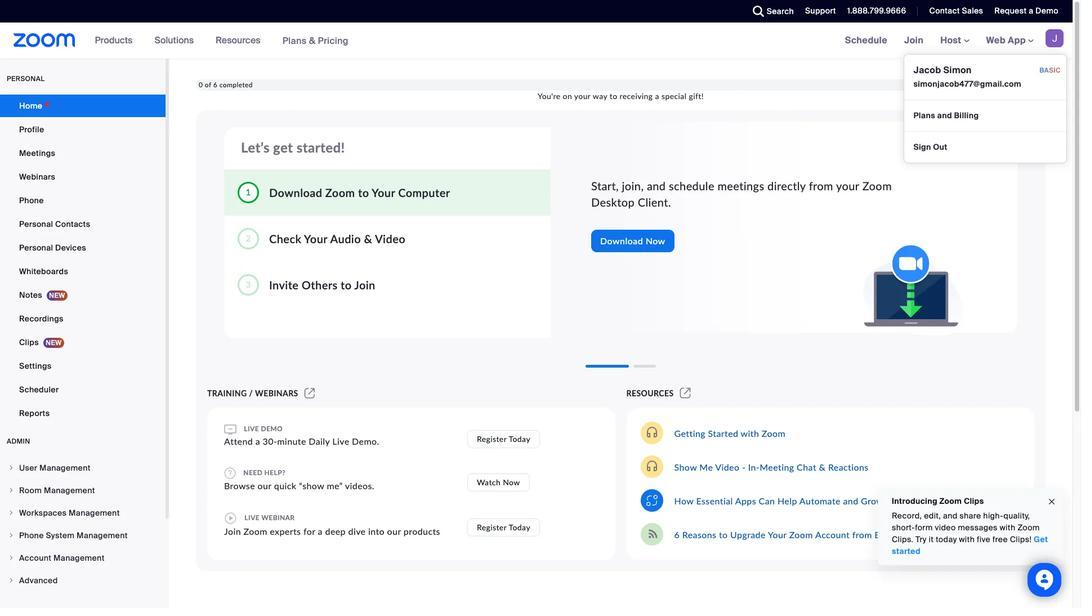 Task type: vqa. For each thing, say whether or not it's contained in the screenshot.
the and within PLANS AND BILLING link
yes



Task type: describe. For each thing, give the bounding box(es) containing it.
business
[[907, 495, 944, 506]]

web app
[[987, 34, 1026, 46]]

download now button
[[591, 230, 675, 252]]

daily
[[309, 436, 330, 447]]

app
[[1008, 34, 1026, 46]]

way
[[593, 91, 608, 101]]

into
[[368, 526, 385, 537]]

get started
[[892, 535, 1048, 556]]

zoom logo image
[[14, 33, 75, 47]]

1 vertical spatial basic
[[875, 529, 897, 540]]

webinars
[[19, 172, 55, 182]]

user management
[[19, 463, 91, 473]]

your left the audio at the left top of the page
[[304, 232, 328, 245]]

0 vertical spatial video
[[375, 232, 406, 245]]

host
[[941, 34, 964, 46]]

meetings
[[19, 148, 55, 158]]

live webinar
[[243, 513, 295, 522]]

minute
[[277, 436, 306, 447]]

sign out link
[[905, 136, 1067, 158]]

you're on your way to receiving a special gift!
[[538, 91, 704, 101]]

jacob
[[914, 64, 941, 76]]

webinar
[[262, 513, 295, 522]]

0 vertical spatial with
[[741, 428, 759, 438]]

1 vertical spatial 6
[[674, 529, 680, 540]]

jacob simon simonjacob477@gmail.com
[[914, 64, 1022, 89]]

quality,
[[1004, 511, 1030, 521]]

/
[[249, 389, 253, 398]]

show me video - in-meeting chat & reactions link
[[674, 462, 869, 472]]

gift!
[[689, 91, 704, 101]]

0 vertical spatial your
[[574, 91, 591, 101]]

now for download now
[[646, 236, 666, 246]]

download zoom to your computer
[[269, 186, 450, 199]]

simon
[[944, 64, 972, 76]]

plans and billing link
[[905, 104, 1067, 127]]

register today for attend a 30-minute daily live demo.
[[477, 434, 531, 444]]

1 horizontal spatial join
[[354, 278, 376, 291]]

schedule link
[[837, 23, 896, 59]]

30-
[[263, 436, 277, 447]]

account management menu item
[[0, 547, 166, 569]]

how essential apps can help automate and grow your business link
[[674, 495, 944, 506]]

management for room management
[[44, 486, 95, 496]]

product information navigation
[[87, 23, 357, 59]]

personal
[[7, 74, 45, 83]]

management inside phone system management menu item
[[77, 531, 128, 541]]

"show
[[299, 480, 324, 491]]

devices
[[55, 243, 86, 253]]

started
[[892, 546, 921, 556]]

videos.
[[345, 480, 375, 491]]

2 horizontal spatial &
[[819, 462, 826, 472]]

out
[[933, 142, 948, 152]]

computer
[[398, 186, 450, 199]]

window new image for resources
[[678, 389, 693, 398]]

and inside start, join, and schedule meetings directly from your zoom desktop client.
[[647, 179, 666, 193]]

admin menu menu
[[0, 457, 166, 593]]

webinars link
[[0, 166, 166, 188]]

workspaces management
[[19, 508, 120, 518]]

sales
[[962, 6, 984, 16]]

now for watch now
[[503, 478, 520, 487]]

advanced
[[19, 576, 58, 586]]

record, edit, and share high-quality, short-form video messages with zoom clips. try it today with five free clips!
[[892, 511, 1040, 545]]

right image for room
[[8, 487, 15, 494]]

support
[[805, 6, 836, 16]]

plans and billing
[[914, 110, 979, 121]]

webinars
[[255, 389, 298, 398]]

to right way
[[610, 91, 618, 101]]

deep
[[325, 526, 346, 537]]

today for attend a 30-minute daily live demo.
[[509, 434, 531, 444]]

right image inside 'advanced' "menu item"
[[8, 577, 15, 584]]

from inside start, join, and schedule meetings directly from your zoom desktop client.
[[809, 179, 834, 193]]

1 horizontal spatial from
[[853, 529, 872, 540]]

room
[[19, 486, 42, 496]]

notes link
[[0, 284, 166, 306]]

workspaces
[[19, 508, 67, 518]]

edit,
[[924, 511, 941, 521]]

clips.
[[892, 535, 914, 545]]

a right for
[[318, 526, 323, 537]]

1 vertical spatial clips
[[964, 496, 984, 506]]

try
[[916, 535, 927, 545]]

right image for workspaces
[[8, 510, 15, 516]]

clips link
[[0, 331, 166, 354]]

check
[[269, 232, 301, 245]]

phone link
[[0, 189, 166, 212]]

and left 'grow'
[[843, 495, 859, 506]]

scheduler
[[19, 385, 59, 395]]

zoom inside start, join, and schedule meetings directly from your zoom desktop client.
[[863, 179, 892, 193]]

profile picture image
[[1046, 29, 1064, 47]]

help
[[778, 495, 797, 506]]

others
[[302, 278, 338, 291]]

check your audio & video
[[269, 232, 406, 245]]

demo
[[1036, 6, 1059, 16]]

6 reasons to upgrade your zoom account from basic to pro
[[674, 529, 925, 540]]

in-
[[748, 462, 760, 472]]

resources
[[216, 34, 261, 46]]

phone for phone system management
[[19, 531, 44, 541]]

your left 'computer'
[[372, 186, 395, 199]]

to for 6 reasons to upgrade your zoom account from basic to pro
[[719, 529, 728, 540]]

schedule
[[669, 179, 715, 193]]

room management menu item
[[0, 480, 166, 501]]

scheduler link
[[0, 378, 166, 401]]

phone for phone
[[19, 195, 44, 206]]

products
[[95, 34, 133, 46]]

let's get started!
[[241, 139, 345, 155]]

3
[[246, 279, 251, 290]]

resources button
[[216, 23, 266, 59]]

register today button for join zoom experts for a deep dive into our products
[[467, 519, 540, 537]]

solutions button
[[155, 23, 199, 59]]

of
[[205, 81, 211, 89]]

personal for personal contacts
[[19, 219, 53, 229]]

account inside menu item
[[19, 553, 51, 563]]

user
[[19, 463, 37, 473]]

join for join
[[905, 34, 924, 46]]

pricing
[[318, 35, 349, 46]]

phone system management menu item
[[0, 525, 166, 546]]

quick
[[274, 480, 296, 491]]

window new image for training / webinars
[[303, 389, 317, 398]]

resources
[[627, 389, 674, 398]]

form
[[915, 523, 933, 533]]

1
[[246, 186, 251, 197]]

2 vertical spatial with
[[959, 535, 975, 545]]



Task type: locate. For each thing, give the bounding box(es) containing it.
1 horizontal spatial plans
[[914, 110, 936, 121]]

download down let's get started!
[[269, 186, 322, 199]]

grow
[[861, 495, 884, 506]]

1 horizontal spatial 6
[[674, 529, 680, 540]]

you're
[[538, 91, 561, 101]]

plans left pricing
[[283, 35, 307, 46]]

join for join zoom experts for a deep dive into our products
[[224, 526, 241, 537]]

and inside record, edit, and share high-quality, short-form video messages with zoom clips. try it today with five free clips!
[[943, 511, 958, 521]]

clips up share
[[964, 496, 984, 506]]

1 vertical spatial today
[[509, 523, 531, 532]]

personal
[[19, 219, 53, 229], [19, 243, 53, 253]]

2 vertical spatial &
[[819, 462, 826, 472]]

management inside account management menu item
[[53, 553, 105, 563]]

from down 'grow'
[[853, 529, 872, 540]]

right image left room
[[8, 487, 15, 494]]

getting started with zoom
[[674, 428, 786, 438]]

management for workspaces management
[[69, 508, 120, 518]]

0 vertical spatial &
[[309, 35, 316, 46]]

0 horizontal spatial download
[[269, 186, 322, 199]]

basic down profile picture
[[1040, 66, 1061, 75]]

today down watch now button
[[509, 523, 531, 532]]

0 vertical spatial register
[[477, 434, 507, 444]]

management up room management
[[39, 463, 91, 473]]

recordings
[[19, 314, 64, 324]]

0 vertical spatial register today
[[477, 434, 531, 444]]

basic up started
[[875, 529, 897, 540]]

1 horizontal spatial account
[[815, 529, 850, 540]]

receiving
[[620, 91, 653, 101]]

account up advanced
[[19, 553, 51, 563]]

1 vertical spatial plans
[[914, 110, 936, 121]]

0 vertical spatial download
[[269, 186, 322, 199]]

and left billing
[[938, 110, 952, 121]]

how
[[674, 495, 694, 506]]

a left special at top right
[[655, 91, 660, 101]]

demo.
[[352, 436, 379, 447]]

0 vertical spatial our
[[258, 480, 272, 491]]

join
[[905, 34, 924, 46], [354, 278, 376, 291], [224, 526, 241, 537]]

show
[[674, 462, 697, 472]]

personal devices link
[[0, 237, 166, 259]]

support link
[[797, 0, 839, 23], [805, 6, 836, 16]]

basic inside the 'jacob simon' menu
[[1040, 66, 1061, 75]]

2 phone from the top
[[19, 531, 44, 541]]

personal contacts link
[[0, 213, 166, 235]]

and inside the 'jacob simon' menu
[[938, 110, 952, 121]]

with
[[741, 428, 759, 438], [1000, 523, 1016, 533], [959, 535, 975, 545]]

1 vertical spatial register today button
[[467, 519, 540, 537]]

4 right image from the top
[[8, 532, 15, 539]]

1 horizontal spatial our
[[387, 526, 401, 537]]

& right the audio at the left top of the page
[[364, 232, 372, 245]]

whiteboards
[[19, 266, 68, 277]]

reactions
[[828, 462, 869, 472]]

1 vertical spatial phone
[[19, 531, 44, 541]]

2 window new image from the left
[[678, 389, 693, 398]]

special
[[662, 91, 687, 101]]

to for invite others to join
[[341, 278, 352, 291]]

register today button down watch now button
[[467, 519, 540, 537]]

plans inside the product information navigation
[[283, 35, 307, 46]]

1 vertical spatial &
[[364, 232, 372, 245]]

home link
[[0, 95, 166, 117]]

personal devices
[[19, 243, 86, 253]]

right image left user at the left
[[8, 465, 15, 471]]

right image inside the room management menu item
[[8, 487, 15, 494]]

phone inside personal menu menu
[[19, 195, 44, 206]]

right image for account
[[8, 555, 15, 562]]

1 vertical spatial register today
[[477, 523, 531, 532]]

from
[[809, 179, 834, 193], [853, 529, 872, 540]]

0 vertical spatial today
[[509, 434, 531, 444]]

watch now button
[[467, 474, 530, 492]]

join zoom experts for a deep dive into our products
[[224, 526, 440, 537]]

1 horizontal spatial video
[[715, 462, 740, 472]]

0 horizontal spatial your
[[574, 91, 591, 101]]

plans for plans and billing
[[914, 110, 936, 121]]

1 horizontal spatial your
[[836, 179, 860, 193]]

profile
[[19, 124, 44, 135]]

2 register from the top
[[477, 523, 507, 532]]

1 window new image from the left
[[303, 389, 317, 398]]

show me video - in-meeting chat & reactions
[[674, 462, 869, 472]]

0 horizontal spatial clips
[[19, 337, 39, 348]]

advanced menu item
[[0, 570, 166, 591]]

now right watch
[[503, 478, 520, 487]]

register today button
[[467, 430, 540, 448], [467, 519, 540, 537]]

2 personal from the top
[[19, 243, 53, 253]]

account management
[[19, 553, 105, 563]]

reasons
[[682, 529, 717, 540]]

1 vertical spatial live
[[245, 513, 260, 522]]

solutions
[[155, 34, 194, 46]]

1 register from the top
[[477, 434, 507, 444]]

& right chat
[[819, 462, 826, 472]]

management down the workspaces management menu item
[[77, 531, 128, 541]]

plans inside the 'jacob simon' menu
[[914, 110, 936, 121]]

6 left reasons
[[674, 529, 680, 540]]

5 right image from the top
[[8, 555, 15, 562]]

need
[[244, 468, 263, 477]]

to up the audio at the left top of the page
[[358, 186, 369, 199]]

banner
[[0, 23, 1073, 163]]

0 vertical spatial clips
[[19, 337, 39, 348]]

1 horizontal spatial download
[[600, 236, 643, 246]]

invite others to join
[[269, 278, 376, 291]]

management up workspaces management
[[44, 486, 95, 496]]

let's
[[241, 139, 270, 155]]

free
[[993, 535, 1008, 545]]

now down the client.
[[646, 236, 666, 246]]

a left 30-
[[255, 436, 260, 447]]

& left pricing
[[309, 35, 316, 46]]

personal up personal devices
[[19, 219, 53, 229]]

get
[[273, 139, 293, 155]]

browse
[[224, 480, 255, 491]]

audio
[[330, 232, 361, 245]]

video
[[375, 232, 406, 245], [715, 462, 740, 472]]

6 right of
[[213, 81, 218, 89]]

sign out
[[914, 142, 948, 152]]

plans & pricing link
[[283, 35, 349, 46], [283, 35, 349, 46]]

today for join zoom experts for a deep dive into our products
[[509, 523, 531, 532]]

0 horizontal spatial from
[[809, 179, 834, 193]]

banner containing products
[[0, 23, 1073, 163]]

join right 'others'
[[354, 278, 376, 291]]

right image inside the workspaces management menu item
[[8, 510, 15, 516]]

2 horizontal spatial join
[[905, 34, 924, 46]]

how essential apps can help automate and grow your business
[[674, 495, 944, 506]]

download for download now
[[600, 236, 643, 246]]

training
[[207, 389, 247, 398]]

1 vertical spatial video
[[715, 462, 740, 472]]

live
[[332, 436, 350, 447]]

join link
[[896, 23, 932, 59]]

clips up the settings
[[19, 337, 39, 348]]

register today for join zoom experts for a deep dive into our products
[[477, 523, 531, 532]]

1 vertical spatial from
[[853, 529, 872, 540]]

0 vertical spatial 6
[[213, 81, 218, 89]]

register today up watch now
[[477, 434, 531, 444]]

phone down "webinars"
[[19, 195, 44, 206]]

0 horizontal spatial now
[[503, 478, 520, 487]]

1 today from the top
[[509, 434, 531, 444]]

live up attend at bottom left
[[244, 425, 259, 433]]

phone inside menu item
[[19, 531, 44, 541]]

your
[[372, 186, 395, 199], [304, 232, 328, 245], [886, 495, 905, 506], [768, 529, 787, 540]]

1 vertical spatial with
[[1000, 523, 1016, 533]]

to right reasons
[[719, 529, 728, 540]]

personal up whiteboards
[[19, 243, 53, 253]]

1 horizontal spatial clips
[[964, 496, 984, 506]]

with up free
[[1000, 523, 1016, 533]]

completed
[[220, 81, 253, 89]]

management up 'advanced' "menu item"
[[53, 553, 105, 563]]

management down the room management menu item
[[69, 508, 120, 518]]

0 vertical spatial phone
[[19, 195, 44, 206]]

with right 'started'
[[741, 428, 759, 438]]

basic
[[1040, 66, 1061, 75], [875, 529, 897, 540]]

right image inside the user management menu item
[[8, 465, 15, 471]]

plans up sign
[[914, 110, 936, 121]]

zoom inside record, edit, and share high-quality, short-form video messages with zoom clips. try it today with five free clips!
[[1018, 523, 1040, 533]]

2 register today button from the top
[[467, 519, 540, 537]]

sign
[[914, 142, 931, 152]]

0 horizontal spatial join
[[224, 526, 241, 537]]

register
[[477, 434, 507, 444], [477, 523, 507, 532]]

1 vertical spatial your
[[836, 179, 860, 193]]

1 right image from the top
[[8, 465, 15, 471]]

1 vertical spatial personal
[[19, 243, 53, 253]]

a left "demo"
[[1029, 6, 1034, 16]]

reports link
[[0, 402, 166, 425]]

host button
[[941, 34, 970, 46]]

1 vertical spatial download
[[600, 236, 643, 246]]

your right upgrade at the right bottom
[[768, 529, 787, 540]]

video right the audio at the left top of the page
[[375, 232, 406, 245]]

register for join zoom experts for a deep dive into our products
[[477, 523, 507, 532]]

right image left the workspaces
[[8, 510, 15, 516]]

0 horizontal spatial 6
[[213, 81, 218, 89]]

1 vertical spatial now
[[503, 478, 520, 487]]

0 vertical spatial account
[[815, 529, 850, 540]]

window new image right webinars
[[303, 389, 317, 398]]

1 vertical spatial our
[[387, 526, 401, 537]]

0 horizontal spatial with
[[741, 428, 759, 438]]

1 register today button from the top
[[467, 430, 540, 448]]

management inside the user management menu item
[[39, 463, 91, 473]]

join down browse
[[224, 526, 241, 537]]

essential
[[696, 495, 733, 506]]

jacob simon menu
[[904, 54, 1067, 163]]

0 horizontal spatial plans
[[283, 35, 307, 46]]

0 vertical spatial basic
[[1040, 66, 1061, 75]]

your inside start, join, and schedule meetings directly from your zoom desktop client.
[[836, 179, 860, 193]]

0 vertical spatial live
[[244, 425, 259, 433]]

to for download zoom to your computer
[[358, 186, 369, 199]]

meeting
[[760, 462, 794, 472]]

and
[[938, 110, 952, 121], [647, 179, 666, 193], [843, 495, 859, 506], [943, 511, 958, 521]]

now inside download now button
[[646, 236, 666, 246]]

and up the client.
[[647, 179, 666, 193]]

download for download zoom to your computer
[[269, 186, 322, 199]]

account down automate
[[815, 529, 850, 540]]

management for user management
[[39, 463, 91, 473]]

request
[[995, 6, 1027, 16]]

meetings navigation
[[837, 23, 1073, 163]]

1 horizontal spatial &
[[364, 232, 372, 245]]

start,
[[591, 179, 619, 193]]

phone down the workspaces
[[19, 531, 44, 541]]

0 vertical spatial personal
[[19, 219, 53, 229]]

1 register today from the top
[[477, 434, 531, 444]]

training / webinars
[[207, 389, 298, 398]]

3 right image from the top
[[8, 510, 15, 516]]

recordings link
[[0, 308, 166, 330]]

management for account management
[[53, 553, 105, 563]]

download down desktop
[[600, 236, 643, 246]]

0 horizontal spatial our
[[258, 480, 272, 491]]

management inside the room management menu item
[[44, 486, 95, 496]]

right image
[[8, 465, 15, 471], [8, 487, 15, 494], [8, 510, 15, 516], [8, 532, 15, 539], [8, 555, 15, 562], [8, 577, 15, 584]]

right image left account management
[[8, 555, 15, 562]]

1 vertical spatial register
[[477, 523, 507, 532]]

close image
[[1048, 495, 1057, 508]]

0 vertical spatial register today button
[[467, 430, 540, 448]]

search button
[[744, 0, 797, 23]]

chat
[[797, 462, 817, 472]]

2 register today from the top
[[477, 523, 531, 532]]

personal menu menu
[[0, 95, 166, 426]]

right image left system
[[8, 532, 15, 539]]

0 vertical spatial now
[[646, 236, 666, 246]]

1 horizontal spatial window new image
[[678, 389, 693, 398]]

watch now
[[477, 478, 520, 487]]

live for a
[[244, 425, 259, 433]]

our right into
[[387, 526, 401, 537]]

user management menu item
[[0, 457, 166, 479]]

register up watch
[[477, 434, 507, 444]]

2 vertical spatial join
[[224, 526, 241, 537]]

0
[[199, 81, 203, 89]]

right image left advanced
[[8, 577, 15, 584]]

for
[[304, 526, 315, 537]]

our down need help?
[[258, 480, 272, 491]]

2 horizontal spatial with
[[1000, 523, 1016, 533]]

now inside watch now button
[[503, 478, 520, 487]]

started!
[[297, 139, 345, 155]]

workspaces management menu item
[[0, 502, 166, 524]]

& inside the product information navigation
[[309, 35, 316, 46]]

0 horizontal spatial window new image
[[303, 389, 317, 398]]

register today button for attend a 30-minute daily live demo.
[[467, 430, 540, 448]]

1 vertical spatial account
[[19, 553, 51, 563]]

register today down watch now button
[[477, 523, 531, 532]]

0 horizontal spatial &
[[309, 35, 316, 46]]

right image for phone
[[8, 532, 15, 539]]

right image for user
[[8, 465, 15, 471]]

0 vertical spatial from
[[809, 179, 834, 193]]

register today button up watch now
[[467, 430, 540, 448]]

desktop
[[591, 195, 635, 209]]

from right directly
[[809, 179, 834, 193]]

live for zoom
[[245, 513, 260, 522]]

window new image
[[303, 389, 317, 398], [678, 389, 693, 398]]

0 vertical spatial join
[[905, 34, 924, 46]]

download inside button
[[600, 236, 643, 246]]

today up watch now
[[509, 434, 531, 444]]

short-
[[892, 523, 915, 533]]

2 right image from the top
[[8, 487, 15, 494]]

1 phone from the top
[[19, 195, 44, 206]]

1 horizontal spatial with
[[959, 535, 975, 545]]

management inside the workspaces management menu item
[[69, 508, 120, 518]]

register for attend a 30-minute daily live demo.
[[477, 434, 507, 444]]

1 personal from the top
[[19, 219, 53, 229]]

upgrade
[[731, 529, 766, 540]]

live left 'webinar' at the left of the page
[[245, 513, 260, 522]]

to right 'others'
[[341, 278, 352, 291]]

0 horizontal spatial video
[[375, 232, 406, 245]]

plans for plans & pricing
[[283, 35, 307, 46]]

0 horizontal spatial account
[[19, 553, 51, 563]]

join inside join "link"
[[905, 34, 924, 46]]

your up record, in the right bottom of the page
[[886, 495, 905, 506]]

register down watch
[[477, 523, 507, 532]]

me
[[700, 462, 713, 472]]

2 today from the top
[[509, 523, 531, 532]]

1 vertical spatial join
[[354, 278, 376, 291]]

right image inside account management menu item
[[8, 555, 15, 562]]

browse our quick "show me" videos.
[[224, 480, 375, 491]]

to left pro at the bottom right
[[899, 529, 908, 540]]

video left '-'
[[715, 462, 740, 472]]

window new image right resources
[[678, 389, 693, 398]]

it
[[929, 535, 934, 545]]

join up jacob
[[905, 34, 924, 46]]

right image inside phone system management menu item
[[8, 532, 15, 539]]

0 vertical spatial plans
[[283, 35, 307, 46]]

settings
[[19, 361, 52, 371]]

record,
[[892, 511, 922, 521]]

6 right image from the top
[[8, 577, 15, 584]]

personal for personal devices
[[19, 243, 53, 253]]

6
[[213, 81, 218, 89], [674, 529, 680, 540]]

-
[[742, 462, 746, 472]]

1 horizontal spatial now
[[646, 236, 666, 246]]

1 horizontal spatial basic
[[1040, 66, 1061, 75]]

clips inside personal menu menu
[[19, 337, 39, 348]]

your
[[574, 91, 591, 101], [836, 179, 860, 193]]

me"
[[327, 480, 343, 491]]

dive
[[348, 526, 366, 537]]

0 horizontal spatial basic
[[875, 529, 897, 540]]

automate
[[800, 495, 841, 506]]

today
[[936, 535, 957, 545]]

and up video
[[943, 511, 958, 521]]

with down messages at the bottom of page
[[959, 535, 975, 545]]



